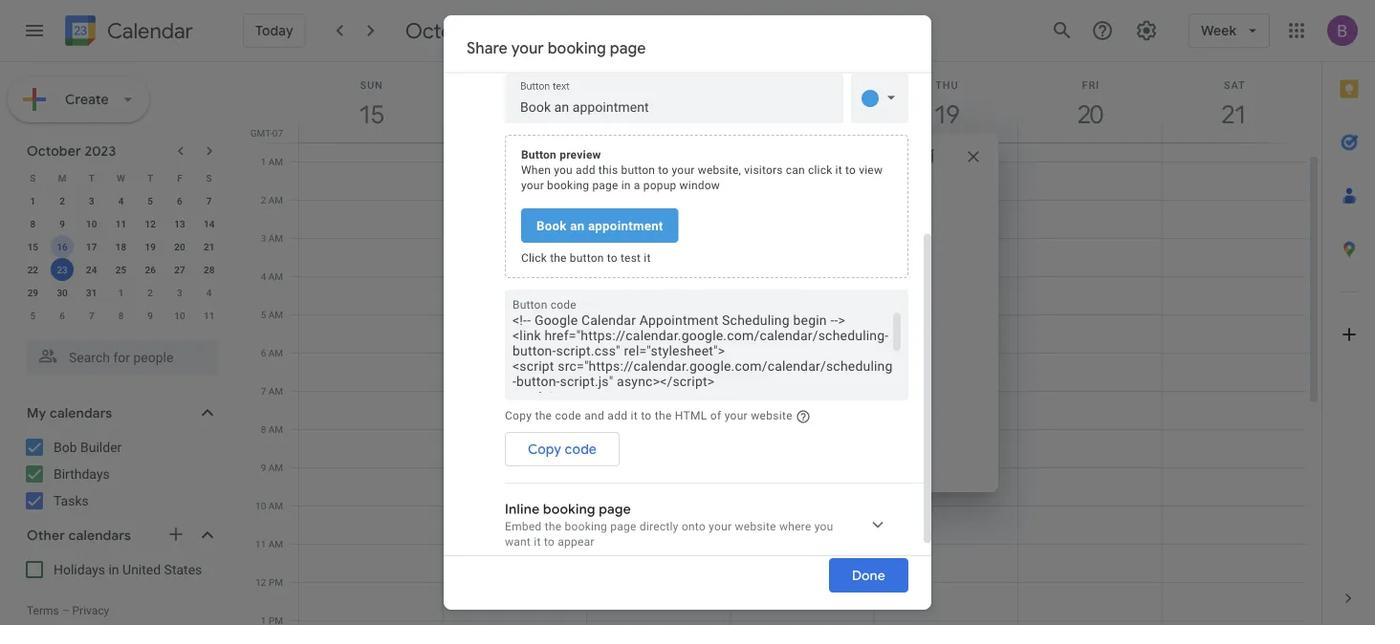 Task type: vqa. For each thing, say whether or not it's contained in the screenshot.


Task type: describe. For each thing, give the bounding box(es) containing it.
it down booking
[[631, 409, 638, 423]]

1 t from the left
[[89, 172, 94, 184]]

website,
[[698, 164, 741, 177]]

page inside button preview when you add this button to your website, visitors can click it to view your booking page in a popup window
[[592, 179, 618, 192]]

2 for 2 am
[[261, 194, 266, 206]]

code for button
[[550, 298, 576, 312]]

states
[[164, 562, 202, 578]]

see all your booking pages
[[635, 303, 807, 320]]

calendars for my calendars
[[50, 405, 112, 421]]

11 for 11 element
[[116, 218, 126, 230]]

1 vertical spatial code
[[555, 409, 581, 423]]

see
[[635, 303, 659, 320]]

to down booking
[[641, 409, 652, 423]]

11 am
[[255, 538, 283, 550]]

4 for november 4 element
[[206, 287, 212, 298]]

12 for 12
[[145, 218, 156, 230]]

builder
[[80, 439, 122, 455]]

calendar
[[107, 18, 193, 44]]

of
[[710, 409, 721, 423]]

4 column header from the left
[[730, 62, 875, 142]]

row containing 29
[[18, 281, 224, 304]]

november 11 element
[[198, 304, 221, 327]]

privacy link
[[72, 604, 109, 618]]

23
[[57, 264, 68, 275]]

6 column header from the left
[[1018, 62, 1162, 142]]

copy for copy the code and add it to the html of your website
[[505, 409, 532, 423]]

2 · from the left
[[754, 408, 757, 422]]

main drawer image
[[23, 19, 46, 42]]

other calendars button
[[4, 520, 237, 551]]

1 for 1 am
[[261, 156, 266, 167]]

2 s from the left
[[206, 172, 212, 184]]

view
[[859, 164, 883, 177]]

27
[[174, 264, 185, 275]]

my calendars button
[[4, 398, 237, 428]]

usa
[[819, 361, 840, 374]]

6 cell from the left
[[1162, 123, 1306, 625]]

appear
[[558, 535, 594, 549]]

code for copy
[[565, 441, 597, 457]]

6 for 6 am
[[261, 347, 266, 359]]

today button
[[243, 13, 306, 48]]

14
[[204, 218, 214, 230]]

row containing 5
[[18, 304, 224, 327]]

this
[[598, 164, 618, 177]]

button inside button preview when you add this button to your website, visitors can click it to view your booking page in a popup window
[[621, 164, 655, 177]]

window
[[679, 179, 720, 192]]

inline
[[505, 501, 540, 518]]

24
[[86, 264, 97, 275]]

row containing s
[[18, 166, 224, 189]]

2 name from the left
[[723, 408, 751, 422]]

16 element
[[51, 235, 74, 258]]

1 horizontal spatial 5
[[148, 195, 153, 207]]

0 vertical spatial website
[[751, 409, 793, 423]]

1 vertical spatial button
[[570, 251, 604, 265]]

share your booking page
[[467, 39, 646, 58]]

want
[[505, 535, 531, 549]]

office
[[635, 341, 670, 357]]

5 am
[[261, 309, 283, 320]]

1 horizontal spatial 6
[[177, 195, 182, 207]]

november 3 element
[[168, 281, 191, 304]]

email
[[760, 408, 789, 422]]

15 element
[[21, 235, 44, 258]]

17 element
[[80, 235, 103, 258]]

privacy
[[72, 604, 109, 618]]

5 cell from the left
[[1019, 123, 1162, 625]]

november 1 element
[[109, 281, 132, 304]]

1 · from the left
[[692, 408, 695, 422]]

3 am
[[261, 232, 283, 244]]

4 cell from the left
[[875, 123, 1019, 625]]

0 horizontal spatial 2
[[59, 195, 65, 207]]

17
[[86, 241, 97, 252]]

w
[[117, 172, 125, 184]]

can
[[786, 164, 805, 177]]

19 element
[[139, 235, 162, 258]]

11 element
[[109, 212, 132, 235]]

am for 4 am
[[268, 271, 283, 282]]

24 element
[[80, 258, 103, 281]]

booking inside button preview when you add this button to your website, visitors can click it to view your booking page in a popup window
[[547, 179, 589, 192]]

0 horizontal spatial october 2023
[[27, 142, 116, 159]]

schedule
[[782, 182, 840, 194]]

apt.
[[635, 198, 674, 225]]

form
[[687, 389, 715, 404]]

1 horizontal spatial 7
[[206, 195, 212, 207]]

12 pm
[[256, 577, 283, 588]]

3am cell
[[441, 123, 587, 625]]

–
[[62, 604, 69, 618]]

am for 11 am
[[268, 538, 283, 550]]

0 horizontal spatial in
[[109, 562, 119, 578]]

f
[[177, 172, 182, 184]]

november 10 element
[[168, 304, 191, 327]]

3 column header from the left
[[586, 62, 731, 142]]

to left test
[[607, 251, 618, 265]]

m
[[58, 172, 66, 184]]

9 for 9 am
[[261, 462, 266, 473]]

16
[[57, 241, 68, 252]]

5 for november 5 element at left
[[30, 310, 36, 321]]

it right test
[[644, 251, 651, 265]]

holidays in united states
[[54, 562, 202, 578]]

19
[[145, 241, 156, 252]]

button code
[[513, 298, 576, 312]]

min
[[654, 226, 677, 242]]

0 horizontal spatial 3
[[89, 195, 94, 207]]

inline booking page embed the booking page directly onto your website where you want it to appear
[[505, 501, 836, 549]]

it inside button preview when you add this button to your website, visitors can click it to view your booking page in a popup window
[[835, 164, 842, 177]]

today
[[255, 22, 293, 39]]

2 for november 2 element
[[148, 287, 153, 298]]

other
[[27, 527, 65, 544]]

a
[[634, 179, 640, 192]]

1240 vine st, hollywood, ca 90038, usa link
[[635, 361, 840, 374]]

the inside inline booking page embed the booking page directly onto your website where you want it to appear
[[545, 520, 562, 533]]

share button
[[820, 264, 907, 295]]

18 element
[[109, 235, 132, 258]]

1 horizontal spatial october
[[405, 17, 486, 44]]

my
[[27, 405, 46, 421]]

november 5 element
[[21, 304, 44, 327]]

am for 1 am
[[268, 156, 283, 167]]

november 7 element
[[80, 304, 103, 327]]

9 for november 9 element
[[148, 310, 153, 321]]

ca
[[764, 361, 779, 374]]

open booking page
[[671, 271, 797, 287]]

15 for 15
[[27, 241, 38, 252]]

the down booking
[[655, 409, 672, 423]]

where
[[779, 520, 811, 533]]

1 vertical spatial 2023
[[85, 142, 116, 159]]

1 horizontal spatial 2023
[[491, 17, 537, 44]]

address
[[791, 408, 832, 422]]

done
[[852, 567, 885, 584]]

10 element
[[80, 212, 103, 235]]

november 8 element
[[109, 304, 132, 327]]

pm
[[269, 577, 283, 588]]

1240
[[635, 361, 661, 374]]

21
[[204, 241, 214, 252]]

1 for "november 1" element at the top left of page
[[118, 287, 124, 298]]

website inside inline booking page embed the booking page directly onto your website where you want it to appear
[[735, 520, 776, 533]]

copy code button
[[505, 432, 620, 466]]

15 for 15 min appointments
[[635, 226, 650, 242]]

2 cell from the left
[[587, 123, 731, 625]]

hollywood,
[[705, 361, 761, 374]]

23, today element
[[51, 258, 74, 281]]

depot
[[673, 341, 708, 357]]

am for 9 am
[[268, 462, 283, 473]]

calendar heading
[[103, 18, 193, 44]]

html
[[675, 409, 707, 423]]

booking
[[635, 389, 683, 404]]

0 horizontal spatial 4
[[118, 195, 124, 207]]

2 am
[[261, 194, 283, 206]]

you inside inline booking page embed the booking page directly onto your website where you want it to appear
[[814, 520, 833, 533]]

2 column header from the left
[[442, 62, 587, 142]]

share your booking page dialog
[[444, 0, 931, 610]]

it inside inline booking page embed the booking page directly onto your website where you want it to appear
[[534, 535, 541, 549]]

10 for november 10 element
[[174, 310, 185, 321]]

apt. heading
[[635, 198, 674, 225]]

3am
[[492, 240, 515, 254]]

Button code text field
[[513, 313, 901, 393]]

when
[[521, 164, 551, 177]]

an
[[570, 218, 585, 233]]



Task type: locate. For each thing, give the bounding box(es) containing it.
add down preview
[[576, 164, 595, 177]]

2 vertical spatial 11
[[255, 538, 266, 550]]

1 horizontal spatial ·
[[754, 408, 757, 422]]

am down 4 am
[[268, 309, 283, 320]]

23 cell
[[48, 258, 77, 281]]

tab list
[[1322, 62, 1375, 572]]

7 for 7 am
[[261, 385, 266, 397]]

tasks
[[54, 493, 89, 509]]

calendar element
[[61, 11, 193, 54]]

8 down "november 1" element at the top left of page
[[118, 310, 124, 321]]

0 horizontal spatial share
[[467, 39, 508, 58]]

embed
[[505, 520, 542, 533]]

gmt-07
[[250, 127, 283, 139]]

3 for 3 am
[[261, 232, 266, 244]]

1 vertical spatial 3
[[261, 232, 266, 244]]

other calendars
[[27, 527, 131, 544]]

calendars inside dropdown button
[[68, 527, 131, 544]]

am for 6 am
[[268, 347, 283, 359]]

0 vertical spatial october 2023
[[405, 17, 537, 44]]

terms – privacy
[[27, 604, 109, 618]]

am for 7 am
[[268, 385, 283, 397]]

15 inside "15" element
[[27, 241, 38, 252]]

appointments
[[680, 226, 765, 242]]

8 for the november 8 element
[[118, 310, 124, 321]]

am down 2 am
[[268, 232, 283, 244]]

1 row from the top
[[18, 166, 224, 189]]

4 am
[[261, 271, 283, 282]]

0 vertical spatial 3
[[89, 195, 94, 207]]

button up 'a'
[[621, 164, 655, 177]]

31 element
[[80, 281, 103, 304]]

1 vertical spatial 8
[[118, 310, 124, 321]]

preview
[[560, 148, 601, 162]]

6 am from the top
[[268, 347, 283, 359]]

8 up "9 am"
[[261, 424, 266, 435]]

8
[[30, 218, 36, 230], [118, 310, 124, 321], [261, 424, 266, 435]]

11 for 11 am
[[255, 538, 266, 550]]

2 horizontal spatial 4
[[261, 271, 266, 282]]

calendars up the 'holidays'
[[68, 527, 131, 544]]

1 horizontal spatial 2
[[148, 287, 153, 298]]

1 horizontal spatial you
[[814, 520, 833, 533]]

6 down 30 element
[[59, 310, 65, 321]]

2 horizontal spatial 1
[[261, 156, 266, 167]]

share for share your booking page
[[467, 39, 508, 58]]

1 vertical spatial 10
[[174, 310, 185, 321]]

10 for 10 "element" at the left of page
[[86, 218, 97, 230]]

1 column header from the left
[[298, 62, 443, 142]]

1 horizontal spatial s
[[206, 172, 212, 184]]

9 up the 10 am
[[261, 462, 266, 473]]

1 vertical spatial 4
[[261, 271, 266, 282]]

1 horizontal spatial 11
[[204, 310, 214, 321]]

None text field
[[520, 94, 828, 121]]

you inside button preview when you add this button to your website, visitors can click it to view your booking page in a popup window
[[554, 164, 573, 177]]

in left united
[[109, 562, 119, 578]]

2 horizontal spatial ·
[[835, 408, 838, 422]]

2 vertical spatial 8
[[261, 424, 266, 435]]

row containing 1
[[18, 189, 224, 212]]

am up "7 am"
[[268, 347, 283, 359]]

27 element
[[168, 258, 191, 281]]

7
[[206, 195, 212, 207], [89, 310, 94, 321], [261, 385, 266, 397]]

28
[[204, 264, 214, 275]]

1 vertical spatial share
[[856, 271, 892, 287]]

1 horizontal spatial in
[[621, 179, 631, 192]]

2 horizontal spatial 7
[[261, 385, 266, 397]]

1 inside "november 1" element
[[118, 287, 124, 298]]

9 down november 2 element
[[148, 310, 153, 321]]

2 am from the top
[[268, 194, 283, 206]]

25 element
[[109, 258, 132, 281]]

1 up "15" element
[[30, 195, 36, 207]]

30 element
[[51, 281, 74, 304]]

21 element
[[198, 235, 221, 258]]

button
[[621, 164, 655, 177], [570, 251, 604, 265]]

7 up "14" element
[[206, 195, 212, 207]]

15 up 22
[[27, 241, 38, 252]]

website
[[751, 409, 793, 423], [735, 520, 776, 533]]

11 am from the top
[[268, 538, 283, 550]]

bookable
[[635, 182, 694, 194]]

0 vertical spatial 6
[[177, 195, 182, 207]]

26 element
[[139, 258, 162, 281]]

3 · from the left
[[835, 408, 838, 422]]

the up the copy code
[[535, 409, 552, 423]]

button for button preview when you add this button to your website, visitors can click it to view your booking page in a popup window
[[521, 148, 557, 162]]

booking
[[548, 39, 606, 58], [547, 179, 589, 192], [710, 271, 762, 287], [712, 303, 765, 320], [543, 501, 595, 518], [565, 520, 607, 533]]

30
[[57, 287, 68, 298]]

6 row from the top
[[18, 281, 224, 304]]

5 down '29' element
[[30, 310, 36, 321]]

0 vertical spatial 9
[[59, 218, 65, 230]]

10
[[86, 218, 97, 230], [174, 310, 185, 321], [255, 500, 266, 512]]

october 2023
[[405, 17, 537, 44], [27, 142, 116, 159]]

0 horizontal spatial 7
[[89, 310, 94, 321]]

10 up 11 am
[[255, 500, 266, 512]]

calendars for other calendars
[[68, 527, 131, 544]]

9
[[59, 218, 65, 230], [148, 310, 153, 321], [261, 462, 266, 473]]

to left view
[[845, 164, 856, 177]]

code inside button
[[565, 441, 597, 457]]

0 vertical spatial add
[[576, 164, 595, 177]]

1 horizontal spatial 3
[[177, 287, 182, 298]]

12 inside row group
[[145, 218, 156, 230]]

· left email
[[754, 408, 757, 422]]

done button
[[829, 558, 908, 593]]

10 inside 3am grid
[[255, 500, 266, 512]]

5 down 4 am
[[261, 309, 266, 320]]

copy code
[[528, 441, 597, 457]]

4 for 4 am
[[261, 271, 266, 282]]

code left and
[[555, 409, 581, 423]]

14 element
[[198, 212, 221, 235]]

8 inside 3am grid
[[261, 424, 266, 435]]

in inside button preview when you add this button to your website, visitors can click it to view your booking page in a popup window
[[621, 179, 631, 192]]

holidays
[[54, 562, 105, 578]]

add for and
[[608, 409, 628, 423]]

1 vertical spatial copy
[[528, 441, 561, 457]]

november 2 element
[[139, 281, 162, 304]]

2 vertical spatial 6
[[261, 347, 266, 359]]

2 inside 3am grid
[[261, 194, 266, 206]]

it right want on the left bottom of the page
[[534, 535, 541, 549]]

12 inside 3am grid
[[256, 577, 266, 588]]

7 am from the top
[[268, 385, 283, 397]]

2 t from the left
[[147, 172, 153, 184]]

2 vertical spatial 7
[[261, 385, 266, 397]]

6 up "7 am"
[[261, 347, 266, 359]]

0 vertical spatial code
[[550, 298, 576, 312]]

first
[[635, 408, 658, 422]]

3 up november 10 element
[[177, 287, 182, 298]]

2 vertical spatial code
[[565, 441, 597, 457]]

0 horizontal spatial 5
[[30, 310, 36, 321]]

copy up inline
[[528, 441, 561, 457]]

7 down 31 element
[[89, 310, 94, 321]]

copy for copy code
[[528, 441, 561, 457]]

1 horizontal spatial 1
[[118, 287, 124, 298]]

you right where
[[814, 520, 833, 533]]

code down and
[[565, 441, 597, 457]]

15 min appointments
[[635, 226, 765, 242]]

november 9 element
[[139, 304, 162, 327]]

0 horizontal spatial s
[[30, 172, 36, 184]]

calendars up 'bob builder'
[[50, 405, 112, 421]]

1 vertical spatial 9
[[148, 310, 153, 321]]

appointment up test
[[588, 218, 663, 233]]

0 horizontal spatial add
[[576, 164, 595, 177]]

1 name from the left
[[660, 408, 689, 422]]

1 inside 3am grid
[[261, 156, 266, 167]]

1 vertical spatial 1
[[30, 195, 36, 207]]

11 down november 4 element
[[204, 310, 214, 321]]

gmt-
[[250, 127, 272, 139]]

1 horizontal spatial button
[[621, 164, 655, 177]]

1 vertical spatial you
[[814, 520, 833, 533]]

13 element
[[168, 212, 191, 235]]

0 vertical spatial 12
[[145, 218, 156, 230]]

share for share
[[856, 271, 892, 287]]

1 vertical spatial website
[[735, 520, 776, 533]]

8 am
[[261, 424, 283, 435]]

am up pm
[[268, 538, 283, 550]]

am for 10 am
[[268, 500, 283, 512]]

28 element
[[198, 258, 221, 281]]

16 cell
[[48, 235, 77, 258]]

delete appointment schedule image
[[918, 146, 937, 165]]

my calendars
[[27, 405, 112, 421]]

to inside inline booking page embed the booking page directly onto your website where you want it to appear
[[544, 535, 555, 549]]

9 am from the top
[[268, 462, 283, 473]]

3 cell from the left
[[731, 123, 875, 625]]

am for 2 am
[[268, 194, 283, 206]]

the up appear
[[545, 520, 562, 533]]

0 horizontal spatial 9
[[59, 218, 65, 230]]

4 up 11 element
[[118, 195, 124, 207]]

row group
[[18, 189, 224, 327]]

code down click the button to test it
[[550, 298, 576, 312]]

· left last
[[692, 408, 695, 422]]

calendars inside dropdown button
[[50, 405, 112, 421]]

2 horizontal spatial 3
[[261, 232, 266, 244]]

11 for november 11 'element'
[[204, 310, 214, 321]]

button up when
[[521, 148, 557, 162]]

directly
[[640, 520, 679, 533]]

2 horizontal spatial 10
[[255, 500, 266, 512]]

3 for november 3 element
[[177, 287, 182, 298]]

1 vertical spatial october 2023
[[27, 142, 116, 159]]

1 horizontal spatial add
[[608, 409, 628, 423]]

10 down november 3 element
[[174, 310, 185, 321]]

open
[[671, 271, 707, 287]]

you down preview
[[554, 164, 573, 177]]

11 down the 10 am
[[255, 538, 266, 550]]

t
[[89, 172, 94, 184], [147, 172, 153, 184]]

1 am from the top
[[268, 156, 283, 167]]

1 vertical spatial october
[[27, 142, 81, 159]]

0 vertical spatial 2023
[[491, 17, 537, 44]]

1 vertical spatial 11
[[204, 310, 214, 321]]

4 row from the top
[[18, 235, 224, 258]]

number
[[876, 408, 915, 422]]

2 horizontal spatial 6
[[261, 347, 266, 359]]

8 up "15" element
[[30, 218, 36, 230]]

11 inside 3am grid
[[255, 538, 266, 550]]

2 horizontal spatial 11
[[255, 538, 266, 550]]

15 left the min
[[635, 226, 650, 242]]

1 s from the left
[[30, 172, 36, 184]]

october
[[405, 17, 486, 44], [27, 142, 81, 159]]

name right of
[[723, 408, 751, 422]]

support image
[[1091, 19, 1114, 42]]

appointment inside button
[[588, 218, 663, 233]]

0 horizontal spatial 8
[[30, 218, 36, 230]]

0 vertical spatial 7
[[206, 195, 212, 207]]

button inside button preview when you add this button to your website, visitors can click it to view your booking page in a popup window
[[521, 148, 557, 162]]

button down click
[[513, 298, 547, 312]]

4 down 3 am
[[261, 271, 266, 282]]

0 vertical spatial 8
[[30, 218, 36, 230]]

2 vertical spatial 3
[[177, 287, 182, 298]]

the
[[550, 251, 567, 265], [535, 409, 552, 423], [655, 409, 672, 423], [545, 520, 562, 533]]

november 4 element
[[198, 281, 221, 304]]

united
[[122, 562, 161, 578]]

31
[[86, 287, 97, 298]]

am
[[268, 156, 283, 167], [268, 194, 283, 206], [268, 232, 283, 244], [268, 271, 283, 282], [268, 309, 283, 320], [268, 347, 283, 359], [268, 385, 283, 397], [268, 424, 283, 435], [268, 462, 283, 473], [268, 500, 283, 512], [268, 538, 283, 550]]

1 down the 25 "element"
[[118, 287, 124, 298]]

1 horizontal spatial appointment
[[698, 182, 779, 194]]

5 inside 3am grid
[[261, 309, 266, 320]]

am down 07 on the left of page
[[268, 156, 283, 167]]

am down 8 am
[[268, 462, 283, 473]]

and
[[585, 409, 604, 423]]

7 row from the top
[[18, 304, 224, 327]]

am up "9 am"
[[268, 424, 283, 435]]

it right "click"
[[835, 164, 842, 177]]

t left f at top
[[147, 172, 153, 184]]

2023
[[491, 17, 537, 44], [85, 142, 116, 159]]

7 up 8 am
[[261, 385, 266, 397]]

0 vertical spatial 11
[[116, 218, 126, 230]]

am down 3 am
[[268, 271, 283, 282]]

3 am from the top
[[268, 232, 283, 244]]

3 up 10 "element" at the left of page
[[89, 195, 94, 207]]

0 horizontal spatial ·
[[692, 408, 695, 422]]

share inside dialog
[[467, 39, 508, 58]]

the right click
[[550, 251, 567, 265]]

am down "9 am"
[[268, 500, 283, 512]]

· left phone on the bottom right of page
[[835, 408, 838, 422]]

1 cell from the left
[[299, 123, 443, 625]]

visitors
[[744, 164, 783, 177]]

3 row from the top
[[18, 212, 224, 235]]

calendars
[[50, 405, 112, 421], [68, 527, 131, 544]]

8 am from the top
[[268, 424, 283, 435]]

add inside button preview when you add this button to your website, visitors can click it to view your booking page in a popup window
[[576, 164, 595, 177]]

0 horizontal spatial button
[[570, 251, 604, 265]]

6 am
[[261, 347, 283, 359]]

click
[[808, 164, 832, 177]]

terms
[[27, 604, 59, 618]]

phone
[[841, 408, 873, 422]]

8 for 8 am
[[261, 424, 266, 435]]

column header
[[298, 62, 443, 142], [442, 62, 587, 142], [586, 62, 731, 142], [730, 62, 875, 142], [874, 62, 1019, 142], [1018, 62, 1162, 142], [1161, 62, 1306, 142]]

1 vertical spatial button
[[513, 298, 547, 312]]

name down booking
[[660, 408, 689, 422]]

2 vertical spatial 9
[[261, 462, 266, 473]]

3
[[89, 195, 94, 207], [261, 232, 266, 244], [177, 287, 182, 298]]

12 for 12 pm
[[256, 577, 266, 588]]

0 horizontal spatial october
[[27, 142, 81, 159]]

7 inside 3am grid
[[261, 385, 266, 397]]

am for 5 am
[[268, 309, 283, 320]]

office depot 1240 vine st, hollywood, ca 90038, usa
[[635, 341, 840, 374]]

1 vertical spatial in
[[109, 562, 119, 578]]

1 down gmt-
[[261, 156, 266, 167]]

in left 'a'
[[621, 179, 631, 192]]

3am row
[[291, 123, 1306, 625]]

0 vertical spatial in
[[621, 179, 631, 192]]

0 vertical spatial appointment
[[698, 182, 779, 194]]

add
[[576, 164, 595, 177], [608, 409, 628, 423]]

2 down m
[[59, 195, 65, 207]]

0 horizontal spatial 2023
[[85, 142, 116, 159]]

your inside inline booking page embed the booking page directly onto your website where you want it to appear
[[709, 520, 732, 533]]

5
[[148, 195, 153, 207], [261, 309, 266, 320], [30, 310, 36, 321]]

2 vertical spatial 10
[[255, 500, 266, 512]]

4 inside 3am grid
[[261, 271, 266, 282]]

row containing 8
[[18, 212, 224, 235]]

12 element
[[139, 212, 162, 235]]

7 column header from the left
[[1161, 62, 1306, 142]]

1 horizontal spatial 15
[[635, 226, 650, 242]]

copy up the copy code
[[505, 409, 532, 423]]

2 horizontal spatial 5
[[261, 309, 266, 320]]

button for button code
[[513, 298, 547, 312]]

vine
[[664, 361, 686, 374]]

share inside button
[[856, 271, 892, 287]]

0 vertical spatial 10
[[86, 218, 97, 230]]

25
[[116, 264, 126, 275]]

october 2023 grid
[[18, 166, 224, 327]]

to left appear
[[544, 535, 555, 549]]

to up popup
[[658, 164, 669, 177]]

5 row from the top
[[18, 258, 224, 281]]

row containing 22
[[18, 258, 224, 281]]

0 vertical spatial october
[[405, 17, 486, 44]]

am up 8 am
[[268, 385, 283, 397]]

bookable appointment schedule
[[635, 182, 840, 194]]

0 horizontal spatial 6
[[59, 310, 65, 321]]

0 vertical spatial 4
[[118, 195, 124, 207]]

5 inside november 5 element
[[30, 310, 36, 321]]

2
[[261, 194, 266, 206], [59, 195, 65, 207], [148, 287, 153, 298]]

0 horizontal spatial 15
[[27, 241, 38, 252]]

10 am from the top
[[268, 500, 283, 512]]

button down an on the top left of the page
[[570, 251, 604, 265]]

row group containing 1
[[18, 189, 224, 327]]

copy inside button
[[528, 441, 561, 457]]

0 vertical spatial copy
[[505, 409, 532, 423]]

10 up 17
[[86, 218, 97, 230]]

20 element
[[168, 235, 191, 258]]

3am grid
[[245, 62, 1322, 625]]

1 horizontal spatial t
[[147, 172, 153, 184]]

9 inside 3am grid
[[261, 462, 266, 473]]

6 inside the november 6 element
[[59, 310, 65, 321]]

6 up 13 element
[[177, 195, 182, 207]]

website down ca
[[751, 409, 793, 423]]

my calendars list
[[4, 432, 237, 516]]

add right and
[[608, 409, 628, 423]]

4 up november 11 'element'
[[206, 287, 212, 298]]

am for 3 am
[[268, 232, 283, 244]]

12 left pm
[[256, 577, 266, 588]]

website left where
[[735, 520, 776, 533]]

0 horizontal spatial 12
[[145, 218, 156, 230]]

15
[[635, 226, 650, 242], [27, 241, 38, 252]]

1 horizontal spatial 9
[[148, 310, 153, 321]]

20
[[174, 241, 185, 252]]

7 for november 7 element
[[89, 310, 94, 321]]

11 inside 'element'
[[204, 310, 214, 321]]

22 element
[[21, 258, 44, 281]]

0 horizontal spatial appointment
[[588, 218, 663, 233]]

2 vertical spatial 1
[[118, 287, 124, 298]]

1 vertical spatial appointment
[[588, 218, 663, 233]]

2 up 3 am
[[261, 194, 266, 206]]

t right m
[[89, 172, 94, 184]]

9 up the 16 element
[[59, 218, 65, 230]]

page
[[610, 39, 646, 58], [592, 179, 618, 192], [765, 271, 797, 287], [599, 501, 631, 518], [610, 520, 636, 533]]

bob builder
[[54, 439, 122, 455]]

0 horizontal spatial 10
[[86, 218, 97, 230]]

26
[[145, 264, 156, 275]]

click the button to test it
[[521, 251, 651, 265]]

1 vertical spatial 7
[[89, 310, 94, 321]]

0 horizontal spatial name
[[660, 408, 689, 422]]

terms link
[[27, 604, 59, 618]]

10 am
[[255, 500, 283, 512]]

2 row from the top
[[18, 189, 224, 212]]

1 vertical spatial add
[[608, 409, 628, 423]]

18
[[116, 241, 126, 252]]

11 up 18
[[116, 218, 126, 230]]

2 vertical spatial 4
[[206, 287, 212, 298]]

10 for 10 am
[[255, 500, 266, 512]]

2 down 26 element
[[148, 287, 153, 298]]

0 vertical spatial you
[[554, 164, 573, 177]]

3 down 2 am
[[261, 232, 266, 244]]

november 6 element
[[51, 304, 74, 327]]

29 element
[[21, 281, 44, 304]]

appointment down website,
[[698, 182, 779, 194]]

s left m
[[30, 172, 36, 184]]

5 up 12 element on the top of page
[[148, 195, 153, 207]]

5 am from the top
[[268, 309, 283, 320]]

5 column header from the left
[[874, 62, 1019, 142]]

row
[[18, 166, 224, 189], [18, 189, 224, 212], [18, 212, 224, 235], [18, 235, 224, 258], [18, 258, 224, 281], [18, 281, 224, 304], [18, 304, 224, 327]]

13
[[174, 218, 185, 230]]

5 for 5 am
[[261, 309, 266, 320]]

cell
[[299, 123, 443, 625], [587, 123, 731, 625], [731, 123, 875, 625], [875, 123, 1019, 625], [1019, 123, 1162, 625], [1162, 123, 1306, 625]]

s right f at top
[[206, 172, 212, 184]]

pages
[[768, 303, 807, 320]]

0 vertical spatial 1
[[261, 156, 266, 167]]

row containing 15
[[18, 235, 224, 258]]

4 am from the top
[[268, 271, 283, 282]]

add for you
[[576, 164, 595, 177]]

1 vertical spatial 12
[[256, 577, 266, 588]]

it
[[835, 164, 842, 177], [644, 251, 651, 265], [631, 409, 638, 423], [534, 535, 541, 549]]

1 horizontal spatial october 2023
[[405, 17, 537, 44]]

book
[[536, 218, 567, 233]]

6 for the november 6 element
[[59, 310, 65, 321]]

None search field
[[0, 333, 237, 375]]

12 up the 19
[[145, 218, 156, 230]]

am up 3 am
[[268, 194, 283, 206]]

last
[[698, 408, 720, 422]]

07
[[272, 127, 283, 139]]

am for 8 am
[[268, 424, 283, 435]]

6 inside 3am grid
[[261, 347, 266, 359]]

bob
[[54, 439, 77, 455]]

10 inside "element"
[[86, 218, 97, 230]]



